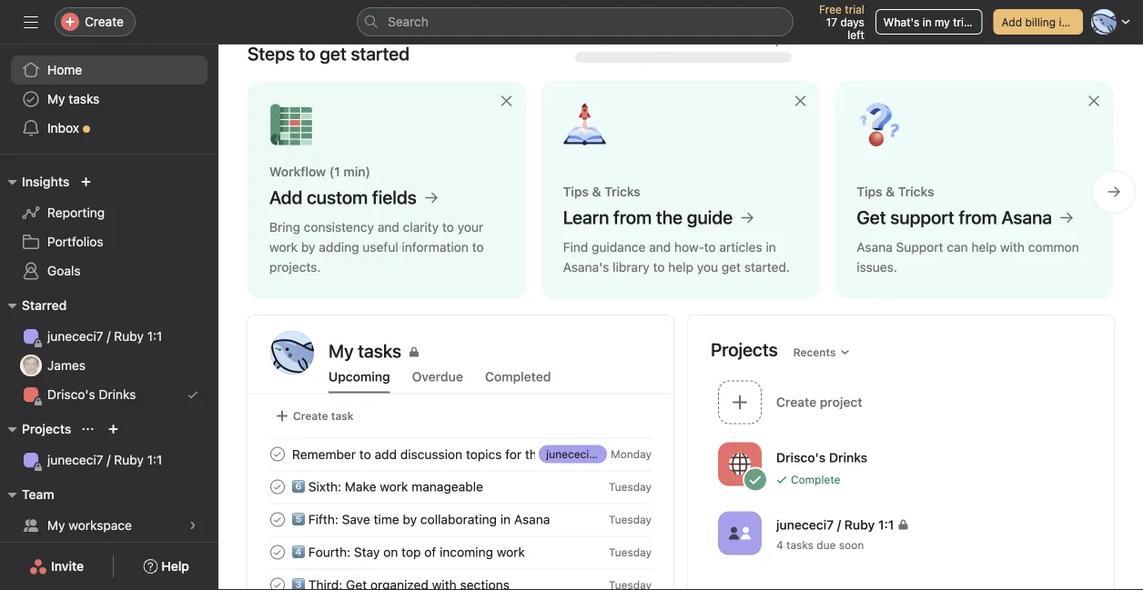 Task type: describe. For each thing, give the bounding box(es) containing it.
completed image for 6️⃣
[[267, 476, 288, 498]]

new project or portfolio image
[[108, 424, 119, 435]]

to up you in the top right of the page
[[704, 240, 716, 255]]

to right steps
[[299, 43, 315, 64]]

tuesday button for asana
[[609, 514, 652, 526]]

my workspace link
[[11, 511, 207, 541]]

intermediate 8 more to level up
[[584, 30, 783, 48]]

create for create
[[85, 14, 124, 29]]

sixth:
[[308, 479, 341, 494]]

projects element
[[0, 413, 218, 479]]

tuesday for asana
[[609, 514, 652, 526]]

what's in my trial? button
[[875, 9, 982, 35]]

started.
[[744, 260, 790, 275]]

steps to get started
[[248, 43, 410, 64]]

info
[[1059, 15, 1078, 28]]

my workspace
[[47, 518, 132, 533]]

topics
[[466, 447, 502, 462]]

/ inside starred 'element'
[[107, 329, 111, 344]]

get
[[722, 260, 741, 275]]

6️⃣
[[292, 479, 305, 494]]

level
[[738, 32, 765, 47]]

help button
[[131, 551, 201, 583]]

adding
[[319, 240, 359, 255]]

left
[[847, 28, 864, 41]]

more
[[689, 32, 719, 47]]

/ left the monday 'button'
[[598, 448, 602, 461]]

upcoming button
[[329, 369, 390, 394]]

people image
[[729, 523, 751, 545]]

my tasks
[[329, 340, 401, 362]]

global element
[[0, 45, 218, 154]]

8
[[678, 32, 686, 47]]

junececi7 / ruby 1:1 link right for
[[539, 445, 647, 464]]

search list box
[[357, 7, 794, 36]]

search
[[388, 14, 429, 29]]

what's
[[884, 15, 919, 28]]

portfolios
[[47, 234, 103, 249]]

2 from from the left
[[959, 207, 997, 228]]

1 vertical spatial work
[[380, 479, 408, 494]]

completed button
[[485, 369, 551, 394]]

inbox
[[47, 121, 79, 136]]

james
[[47, 358, 86, 373]]

find
[[563, 240, 588, 255]]

see details, my workspace image
[[187, 521, 198, 531]]

1 tuesday from the top
[[609, 481, 652, 494]]

add custom fields
[[269, 187, 417, 208]]

learn from the guide
[[563, 207, 733, 228]]

1 horizontal spatial projects
[[711, 339, 778, 360]]

home link
[[11, 56, 207, 85]]

junececi7 / ruby 1:1 link inside starred 'element'
[[11, 322, 207, 351]]

goals link
[[11, 257, 207, 286]]

consistency
[[304, 220, 374, 235]]

my for my workspace
[[47, 518, 65, 533]]

tasks for my
[[69, 91, 100, 106]]

asana's
[[563, 260, 609, 275]]

reporting
[[47, 205, 105, 220]]

to left add on the left bottom
[[359, 447, 371, 462]]

invite button
[[17, 551, 96, 583]]

you
[[697, 260, 718, 275]]

1 horizontal spatial drisco's drinks
[[776, 450, 867, 465]]

tips & tricks for learn
[[563, 184, 640, 199]]

steps
[[248, 43, 295, 64]]

1 horizontal spatial drinks
[[829, 450, 867, 465]]

drisco's inside starred 'element'
[[47, 387, 95, 402]]

drisco's drinks inside starred 'element'
[[47, 387, 136, 402]]

support
[[890, 207, 954, 228]]

starred button
[[0, 295, 67, 317]]

goals
[[47, 263, 81, 278]]

starred
[[22, 298, 67, 313]]

dismiss image for add custom fields
[[499, 94, 514, 108]]

invite
[[51, 559, 84, 574]]

junececi7 inside projects element
[[47, 453, 103, 468]]

support
[[896, 240, 943, 255]]

help
[[161, 559, 189, 574]]

workspace
[[69, 518, 132, 533]]

0 vertical spatial asana
[[1001, 207, 1052, 228]]

5️⃣ fifth: save time by collaborating in asana
[[292, 512, 550, 527]]

2 completed checkbox from the top
[[267, 575, 288, 591]]

4 tasks due soon
[[776, 539, 864, 552]]

time
[[374, 512, 399, 527]]

and for fields
[[377, 220, 399, 235]]

drinks inside starred 'element'
[[99, 387, 136, 402]]

tuesday for work
[[609, 546, 652, 559]]

search button
[[357, 7, 794, 36]]

in for 5️⃣ fifth: save time by collaborating in asana
[[500, 512, 511, 527]]

due
[[817, 539, 836, 552]]

billing
[[1025, 15, 1056, 28]]

4️⃣
[[292, 545, 305, 560]]

junececi7 inside starred 'element'
[[47, 329, 103, 344]]

bring
[[269, 220, 300, 235]]

junececi7 right for
[[546, 448, 595, 461]]

in for find guidance and how-to articles in asana's library to help you get started.
[[766, 240, 776, 255]]

add
[[375, 447, 397, 462]]

days
[[840, 15, 864, 28]]

show options, current sort, top image
[[82, 424, 93, 435]]

junececi7 / ruby 1:1 inside starred 'element'
[[47, 329, 162, 344]]

0 horizontal spatial asana
[[514, 512, 550, 527]]

junececi7 / ruby 1:1 up due
[[776, 518, 894, 533]]

my for my tasks
[[47, 91, 65, 106]]

overdue button
[[412, 369, 463, 394]]

fields
[[372, 187, 417, 208]]

create button
[[55, 7, 136, 36]]

dismiss image
[[1087, 94, 1101, 108]]

useful
[[363, 240, 398, 255]]

tips for get support from asana
[[857, 184, 882, 199]]

top
[[401, 545, 421, 560]]

guide
[[687, 207, 733, 228]]

insights button
[[0, 171, 69, 193]]

tuesday button for work
[[609, 546, 652, 559]]

& tricks for from
[[592, 184, 640, 199]]

monday button
[[611, 448, 652, 461]]

get support from asana
[[857, 207, 1052, 228]]

junececi7 / ruby 1:1 right for
[[546, 448, 647, 461]]

ruby inside projects element
[[114, 453, 144, 468]]



Task type: vqa. For each thing, say whether or not it's contained in the screenshot.
Add dependencies image
no



Task type: locate. For each thing, give the bounding box(es) containing it.
in inside find guidance and how-to articles in asana's library to help you get started.
[[766, 240, 776, 255]]

1 completed checkbox from the top
[[267, 444, 288, 465]]

team button
[[0, 484, 54, 506]]

create up the home link
[[85, 14, 124, 29]]

make
[[345, 479, 376, 494]]

1 vertical spatial tuesday
[[609, 514, 652, 526]]

0 horizontal spatial create
[[85, 14, 124, 29]]

in right collaborating
[[500, 512, 511, 527]]

1 vertical spatial tuesday button
[[609, 514, 652, 526]]

next
[[547, 447, 573, 462]]

asana
[[1001, 207, 1052, 228], [857, 240, 893, 255], [514, 512, 550, 527]]

1 my from the top
[[47, 91, 65, 106]]

drisco's drinks up complete at bottom right
[[776, 450, 867, 465]]

projects left "show options, current sort, top" image
[[22, 422, 71, 437]]

tasks right 4
[[786, 539, 814, 552]]

ra button
[[270, 331, 314, 375]]

to left level
[[723, 32, 734, 47]]

clarity
[[403, 220, 439, 235]]

1 completed checkbox from the top
[[267, 542, 288, 564]]

completed image for 4️⃣
[[267, 542, 288, 564]]

completed image for remember
[[267, 444, 288, 465]]

0 vertical spatial and
[[377, 220, 399, 235]]

intermediate
[[584, 30, 670, 48]]

asana down for
[[514, 512, 550, 527]]

0 horizontal spatial by
[[301, 240, 315, 255]]

tasks inside global element
[[69, 91, 100, 106]]

0 horizontal spatial help
[[668, 260, 693, 275]]

2 vertical spatial completed image
[[267, 542, 288, 564]]

create task
[[293, 410, 354, 423]]

0 horizontal spatial from
[[613, 207, 652, 228]]

task
[[331, 410, 354, 423]]

0 horizontal spatial drisco's
[[47, 387, 95, 402]]

3 tuesday from the top
[[609, 546, 652, 559]]

0 vertical spatial add
[[1002, 15, 1022, 28]]

to inside intermediate 8 more to level up
[[723, 32, 734, 47]]

1 horizontal spatial work
[[380, 479, 408, 494]]

my tasks link
[[11, 85, 207, 114]]

1 horizontal spatial dismiss image
[[793, 94, 808, 108]]

to down your
[[472, 240, 484, 255]]

0 vertical spatial in
[[923, 15, 932, 28]]

& tricks up learn
[[592, 184, 640, 199]]

create for create task
[[293, 410, 328, 423]]

remember to add discussion topics for the next meeting
[[292, 447, 624, 462]]

6️⃣ sixth: make work manageable
[[292, 479, 483, 494]]

in
[[923, 15, 932, 28], [766, 240, 776, 255], [500, 512, 511, 527]]

17
[[826, 15, 837, 28]]

2 vertical spatial in
[[500, 512, 511, 527]]

tasks down home
[[69, 91, 100, 106]]

1 horizontal spatial asana
[[857, 240, 893, 255]]

projects.
[[269, 260, 321, 275]]

and for the
[[649, 240, 671, 255]]

2 vertical spatial work
[[497, 545, 525, 560]]

0 horizontal spatial & tricks
[[592, 184, 640, 199]]

1 dismiss image from the left
[[499, 94, 514, 108]]

create inside create task "button"
[[293, 410, 328, 423]]

/ up soon
[[837, 518, 841, 533]]

1 horizontal spatial tasks
[[786, 539, 814, 552]]

1 vertical spatial in
[[766, 240, 776, 255]]

1 vertical spatial drisco's drinks
[[776, 450, 867, 465]]

the up how-
[[656, 207, 683, 228]]

ruby inside starred 'element'
[[114, 329, 144, 344]]

create inside the create dropdown button
[[85, 14, 124, 29]]

portfolios link
[[11, 228, 207, 257]]

recents
[[793, 346, 836, 359]]

completed checkbox for 6️⃣
[[267, 476, 288, 498]]

completed image left 4️⃣
[[267, 542, 288, 564]]

0 vertical spatial tuesday button
[[609, 481, 652, 494]]

tasks for 4
[[786, 539, 814, 552]]

ja
[[25, 359, 37, 372]]

(1 min)
[[329, 164, 370, 179]]

1 vertical spatial drinks
[[829, 450, 867, 465]]

1 & tricks from the left
[[592, 184, 640, 199]]

guidance
[[592, 240, 646, 255]]

in inside what's in my trial? button
[[923, 15, 932, 28]]

0 horizontal spatial tasks
[[69, 91, 100, 106]]

add for add billing info
[[1002, 15, 1022, 28]]

drisco's up complete at bottom right
[[776, 450, 826, 465]]

insights element
[[0, 166, 218, 289]]

junececi7 / ruby 1:1 down new project or portfolio icon
[[47, 453, 162, 468]]

dismiss image for learn from the guide
[[793, 94, 808, 108]]

junececi7 down "show options, current sort, top" image
[[47, 453, 103, 468]]

reporting link
[[11, 198, 207, 228]]

junececi7 up james
[[47, 329, 103, 344]]

work inside bring consistency and clarity to your work by adding useful information to projects.
[[269, 240, 298, 255]]

1 vertical spatial tasks
[[786, 539, 814, 552]]

0 horizontal spatial and
[[377, 220, 399, 235]]

0 vertical spatial work
[[269, 240, 298, 255]]

create task button
[[270, 404, 358, 429]]

/ up the drisco's drinks link
[[107, 329, 111, 344]]

1 horizontal spatial from
[[959, 207, 997, 228]]

1:1
[[147, 329, 162, 344], [634, 448, 647, 461], [147, 453, 162, 468], [878, 518, 894, 533]]

1 horizontal spatial in
[[766, 240, 776, 255]]

1 completed image from the top
[[267, 509, 288, 531]]

0 vertical spatial completed image
[[267, 444, 288, 465]]

get
[[857, 207, 886, 228]]

0 horizontal spatial dismiss image
[[499, 94, 514, 108]]

0 horizontal spatial drisco's drinks
[[47, 387, 136, 402]]

manageable
[[412, 479, 483, 494]]

what's in my trial?
[[884, 15, 978, 28]]

1 tuesday button from the top
[[609, 481, 652, 494]]

my up inbox
[[47, 91, 65, 106]]

custom
[[307, 187, 368, 208]]

team
[[22, 487, 54, 502]]

my inside the teams element
[[47, 518, 65, 533]]

1 horizontal spatial create
[[293, 410, 328, 423]]

completed checkbox for remember
[[267, 444, 288, 465]]

1 vertical spatial asana
[[857, 240, 893, 255]]

completed image
[[267, 444, 288, 465], [267, 476, 288, 498], [267, 542, 288, 564]]

0 vertical spatial tasks
[[69, 91, 100, 106]]

bring consistency and clarity to your work by adding useful information to projects.
[[269, 220, 484, 275]]

of
[[424, 545, 436, 560]]

add down workflow
[[269, 187, 303, 208]]

completed image left the '6️⃣'
[[267, 476, 288, 498]]

0 horizontal spatial add
[[269, 187, 303, 208]]

drinks up complete at bottom right
[[829, 450, 867, 465]]

junececi7 / ruby 1:1 link up james
[[11, 322, 207, 351]]

completed image left remember
[[267, 444, 288, 465]]

starred element
[[0, 289, 218, 413]]

tips & tricks up get
[[857, 184, 934, 199]]

dismiss image
[[499, 94, 514, 108], [793, 94, 808, 108]]

1 from from the left
[[613, 207, 652, 228]]

1 tips & tricks from the left
[[563, 184, 640, 199]]

1 vertical spatial the
[[525, 447, 544, 462]]

0 horizontal spatial drinks
[[99, 387, 136, 402]]

ruby right next
[[605, 448, 631, 461]]

junececi7 / ruby 1:1 up james
[[47, 329, 162, 344]]

& tricks up 'support'
[[886, 184, 934, 199]]

1 horizontal spatial add
[[1002, 15, 1022, 28]]

0 vertical spatial drisco's drinks
[[47, 387, 136, 402]]

junececi7 / ruby 1:1 link down new project or portfolio icon
[[11, 446, 207, 475]]

help inside find guidance and how-to articles in asana's library to help you get started.
[[668, 260, 693, 275]]

0 vertical spatial by
[[301, 240, 315, 255]]

from up the can
[[959, 207, 997, 228]]

0 vertical spatial completed checkbox
[[267, 542, 288, 564]]

0 horizontal spatial work
[[269, 240, 298, 255]]

hide sidebar image
[[24, 15, 38, 29]]

asana inside asana support can help with common issues.
[[857, 240, 893, 255]]

work right 'incoming'
[[497, 545, 525, 560]]

1:1 inside starred 'element'
[[147, 329, 162, 344]]

globe image
[[729, 454, 751, 476]]

1 vertical spatial create
[[293, 410, 328, 423]]

recents button
[[785, 340, 859, 365]]

junececi7 / ruby 1:1 inside projects element
[[47, 453, 162, 468]]

add left the billing
[[1002, 15, 1022, 28]]

1 horizontal spatial and
[[649, 240, 671, 255]]

add billing info
[[1002, 15, 1078, 28]]

/ inside projects element
[[107, 453, 111, 468]]

1 vertical spatial by
[[403, 512, 417, 527]]

get started
[[320, 43, 410, 64]]

add for add custom fields
[[269, 187, 303, 208]]

2 horizontal spatial asana
[[1001, 207, 1052, 228]]

0 horizontal spatial the
[[525, 447, 544, 462]]

my inside global element
[[47, 91, 65, 106]]

from
[[613, 207, 652, 228], [959, 207, 997, 228]]

ra
[[283, 344, 302, 362]]

asana up issues.
[[857, 240, 893, 255]]

tips & tricks for get
[[857, 184, 934, 199]]

how-
[[674, 240, 704, 255]]

learn
[[563, 207, 609, 228]]

ruby up the drisco's drinks link
[[114, 329, 144, 344]]

0 vertical spatial completed image
[[267, 509, 288, 531]]

0 vertical spatial tuesday
[[609, 481, 652, 494]]

1 horizontal spatial help
[[971, 240, 997, 255]]

my tasks
[[47, 91, 100, 106]]

5️⃣
[[292, 512, 305, 527]]

tips & tricks up learn
[[563, 184, 640, 199]]

0 vertical spatial create
[[85, 14, 124, 29]]

by inside bring consistency and clarity to your work by adding useful information to projects.
[[301, 240, 315, 255]]

2 completed image from the top
[[267, 476, 288, 498]]

1 vertical spatial help
[[668, 260, 693, 275]]

1 vertical spatial completed checkbox
[[267, 575, 288, 591]]

1 vertical spatial completed image
[[267, 476, 288, 498]]

1 vertical spatial drisco's
[[776, 450, 826, 465]]

incoming
[[440, 545, 493, 560]]

tips
[[563, 184, 589, 199], [857, 184, 882, 199]]

inbox link
[[11, 114, 207, 143]]

tuesday
[[609, 481, 652, 494], [609, 514, 652, 526], [609, 546, 652, 559]]

0 vertical spatial completed checkbox
[[267, 444, 288, 465]]

ruby up soon
[[844, 518, 875, 533]]

Completed checkbox
[[267, 444, 288, 465], [267, 476, 288, 498], [267, 509, 288, 531]]

work down bring
[[269, 240, 298, 255]]

work
[[269, 240, 298, 255], [380, 479, 408, 494], [497, 545, 525, 560]]

workflow
[[269, 164, 326, 179]]

1:1 inside projects element
[[147, 453, 162, 468]]

0 vertical spatial projects
[[711, 339, 778, 360]]

tuesday button
[[609, 481, 652, 494], [609, 514, 652, 526], [609, 546, 652, 559]]

help
[[971, 240, 997, 255], [668, 260, 693, 275]]

common
[[1028, 240, 1079, 255]]

2 my from the top
[[47, 518, 65, 533]]

projects inside dropdown button
[[22, 422, 71, 437]]

add inside button
[[1002, 15, 1022, 28]]

2 completed checkbox from the top
[[267, 476, 288, 498]]

drisco's down james
[[47, 387, 95, 402]]

junececi7 / ruby 1:1 link
[[11, 322, 207, 351], [539, 445, 647, 464], [11, 446, 207, 475]]

junececi7 / ruby 1:1 link inside projects element
[[11, 446, 207, 475]]

& tricks for support
[[886, 184, 934, 199]]

save
[[342, 512, 370, 527]]

help down how-
[[668, 260, 693, 275]]

asana up with
[[1001, 207, 1052, 228]]

1 vertical spatial add
[[269, 187, 303, 208]]

tips & tricks
[[563, 184, 640, 199], [857, 184, 934, 199]]

and inside find guidance and how-to articles in asana's library to help you get started.
[[649, 240, 671, 255]]

2 tuesday button from the top
[[609, 514, 652, 526]]

2 dismiss image from the left
[[793, 94, 808, 108]]

completed image
[[267, 509, 288, 531], [267, 575, 288, 591]]

on
[[383, 545, 398, 560]]

by up projects.
[[301, 240, 315, 255]]

junececi7 up the 4 tasks due soon
[[776, 518, 834, 533]]

to
[[723, 32, 734, 47], [299, 43, 315, 64], [442, 220, 454, 235], [472, 240, 484, 255], [704, 240, 716, 255], [653, 260, 665, 275], [359, 447, 371, 462]]

the right for
[[525, 447, 544, 462]]

0 vertical spatial the
[[656, 207, 683, 228]]

2 tuesday from the top
[[609, 514, 652, 526]]

0 vertical spatial drisco's
[[47, 387, 95, 402]]

upcoming
[[329, 369, 390, 384]]

1 horizontal spatial the
[[656, 207, 683, 228]]

0 vertical spatial my
[[47, 91, 65, 106]]

work down add on the left bottom
[[380, 479, 408, 494]]

1 horizontal spatial & tricks
[[886, 184, 934, 199]]

4️⃣ fourth: stay on top of incoming work
[[292, 545, 525, 560]]

drisco's drinks up "show options, current sort, top" image
[[47, 387, 136, 402]]

in up started.
[[766, 240, 776, 255]]

2 horizontal spatial work
[[497, 545, 525, 560]]

/
[[107, 329, 111, 344], [598, 448, 602, 461], [107, 453, 111, 468], [837, 518, 841, 533]]

scroll card carousel right image
[[1107, 185, 1121, 199]]

1 vertical spatial projects
[[22, 422, 71, 437]]

and inside bring consistency and clarity to your work by adding useful information to projects.
[[377, 220, 399, 235]]

ruby down new project or portfolio icon
[[114, 453, 144, 468]]

create left task
[[293, 410, 328, 423]]

drinks up new project or portfolio icon
[[99, 387, 136, 402]]

drisco's
[[47, 387, 95, 402], [776, 450, 826, 465]]

projects left recents
[[711, 339, 778, 360]]

2 vertical spatial completed checkbox
[[267, 509, 288, 531]]

information
[[402, 240, 469, 255]]

1 vertical spatial my
[[47, 518, 65, 533]]

Completed checkbox
[[267, 542, 288, 564], [267, 575, 288, 591]]

2 vertical spatial tuesday button
[[609, 546, 652, 559]]

1 tips from the left
[[563, 184, 589, 199]]

projects
[[711, 339, 778, 360], [22, 422, 71, 437]]

1 horizontal spatial tips & tricks
[[857, 184, 934, 199]]

1 horizontal spatial drisco's
[[776, 450, 826, 465]]

complete
[[791, 474, 840, 486]]

from up guidance
[[613, 207, 652, 228]]

monday
[[611, 448, 652, 461]]

and left how-
[[649, 240, 671, 255]]

3 tuesday button from the top
[[609, 546, 652, 559]]

3 completed image from the top
[[267, 542, 288, 564]]

0 horizontal spatial tips
[[563, 184, 589, 199]]

0 vertical spatial help
[[971, 240, 997, 255]]

workflow (1 min)
[[269, 164, 370, 179]]

new image
[[80, 177, 91, 187]]

2 horizontal spatial in
[[923, 15, 932, 28]]

2 vertical spatial tuesday
[[609, 546, 652, 559]]

free
[[819, 3, 842, 15]]

0 horizontal spatial tips & tricks
[[563, 184, 640, 199]]

tasks
[[69, 91, 100, 106], [786, 539, 814, 552]]

1 completed image from the top
[[267, 444, 288, 465]]

tips for learn from the guide
[[563, 184, 589, 199]]

my down 'team' at the left of the page
[[47, 518, 65, 533]]

0 horizontal spatial projects
[[22, 422, 71, 437]]

free trial 17 days left
[[819, 3, 864, 41]]

up
[[768, 32, 783, 47]]

drisco's drinks
[[47, 387, 136, 402], [776, 450, 867, 465]]

add billing info button
[[993, 9, 1083, 35]]

1 vertical spatial completed image
[[267, 575, 288, 591]]

to right library
[[653, 260, 665, 275]]

2 completed image from the top
[[267, 575, 288, 591]]

to left your
[[442, 220, 454, 235]]

completed checkbox for 5️⃣
[[267, 509, 288, 531]]

help inside asana support can help with common issues.
[[971, 240, 997, 255]]

1 vertical spatial completed checkbox
[[267, 476, 288, 498]]

completed checkbox left remember
[[267, 444, 288, 465]]

teams element
[[0, 479, 218, 544]]

0 horizontal spatial in
[[500, 512, 511, 527]]

1 horizontal spatial by
[[403, 512, 417, 527]]

discussion
[[400, 447, 462, 462]]

remember
[[292, 447, 356, 462]]

completed checkbox left 5️⃣
[[267, 509, 288, 531]]

trial
[[845, 3, 864, 15]]

completed checkbox left the '6️⃣'
[[267, 476, 288, 498]]

and up useful
[[377, 220, 399, 235]]

3 completed checkbox from the top
[[267, 509, 288, 531]]

fourth:
[[308, 545, 350, 560]]

2 & tricks from the left
[[886, 184, 934, 199]]

tips up learn
[[563, 184, 589, 199]]

by
[[301, 240, 315, 255], [403, 512, 417, 527]]

1 vertical spatial and
[[649, 240, 671, 255]]

collaborating
[[420, 512, 497, 527]]

issues.
[[857, 260, 897, 275]]

1 horizontal spatial tips
[[857, 184, 882, 199]]

overdue
[[412, 369, 463, 384]]

2 tips & tricks from the left
[[857, 184, 934, 199]]

2 vertical spatial asana
[[514, 512, 550, 527]]

by right time
[[403, 512, 417, 527]]

in left my
[[923, 15, 932, 28]]

2 tips from the left
[[857, 184, 882, 199]]

help right the can
[[971, 240, 997, 255]]

0 vertical spatial drinks
[[99, 387, 136, 402]]

/ down new project or portfolio icon
[[107, 453, 111, 468]]

tips up get
[[857, 184, 882, 199]]



